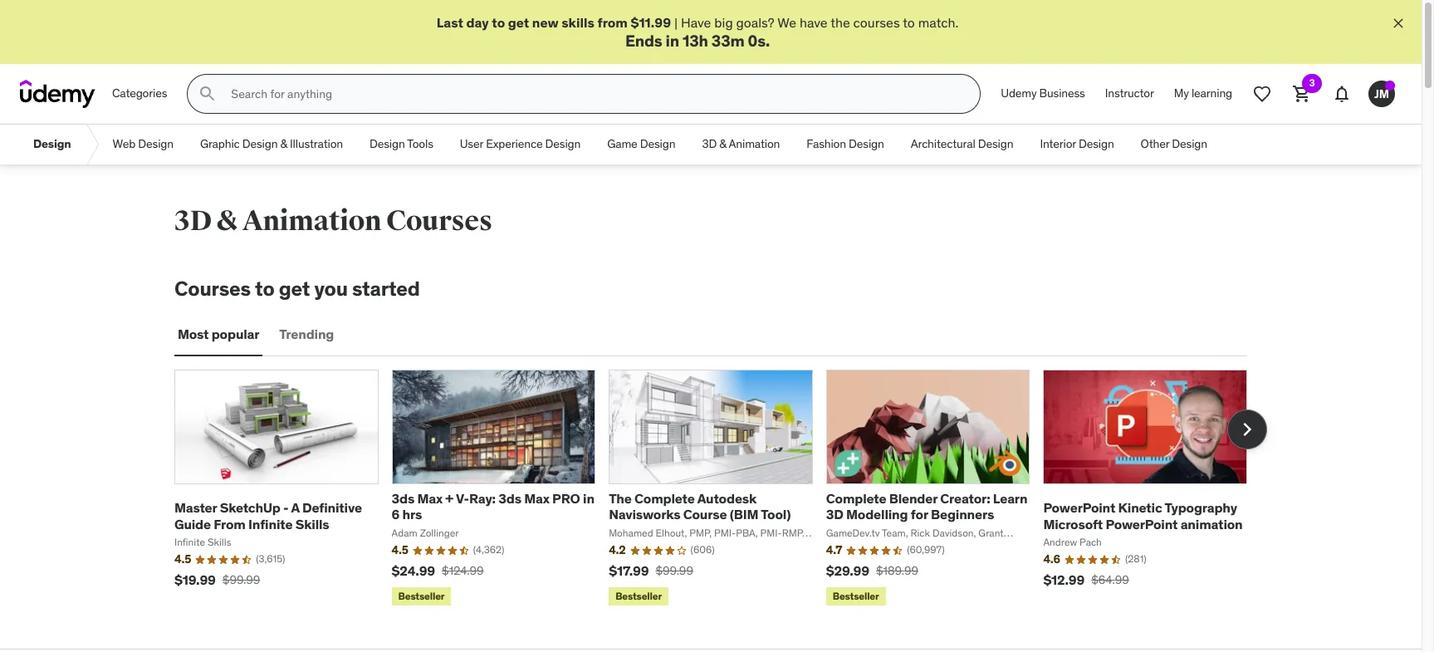 Task type: vqa. For each thing, say whether or not it's contained in the screenshot.
"get" inside Last day to get new skills from $11.99 | Have big goals? We have the courses to match. Ends in 13h 33m 0s .
yes



Task type: describe. For each thing, give the bounding box(es) containing it.
in inside last day to get new skills from $11.99 | have big goals? we have the courses to match. ends in 13h 33m 0s .
[[666, 31, 679, 51]]

animation
[[1181, 515, 1243, 532]]

1 vertical spatial get
[[279, 276, 310, 302]]

$11.99
[[631, 14, 671, 31]]

trending
[[279, 326, 334, 343]]

6
[[392, 506, 400, 523]]

1 horizontal spatial to
[[492, 14, 505, 31]]

13h 33m 0s
[[683, 31, 766, 51]]

2 horizontal spatial to
[[903, 14, 915, 31]]

new
[[532, 14, 559, 31]]

4 design from the left
[[370, 137, 405, 151]]

courses to get you started
[[174, 276, 420, 302]]

2 3ds from the left
[[499, 490, 522, 507]]

interior design link
[[1027, 125, 1128, 165]]

animation for 3d & animation
[[729, 137, 780, 151]]

experience
[[486, 137, 543, 151]]

have
[[800, 14, 828, 31]]

ray:
[[469, 490, 496, 507]]

have
[[681, 14, 711, 31]]

started
[[352, 276, 420, 302]]

3d for 3d & animation
[[702, 137, 717, 151]]

trending button
[[276, 315, 337, 355]]

kinetic
[[1119, 499, 1163, 516]]

master sketchup  - a definitive guide from infinite skills
[[174, 499, 362, 532]]

design for interior design
[[1079, 137, 1114, 151]]

design for fashion design
[[849, 137, 884, 151]]

3d & animation
[[702, 137, 780, 151]]

beginners
[[931, 506, 994, 523]]

guide
[[174, 515, 211, 532]]

notifications image
[[1332, 84, 1352, 104]]

goals?
[[736, 14, 775, 31]]

1 max from the left
[[417, 490, 443, 507]]

0 horizontal spatial to
[[255, 276, 275, 302]]

3 link
[[1282, 74, 1322, 114]]

& for 3d & animation courses
[[217, 204, 237, 239]]

game design
[[607, 137, 676, 151]]

design for architectural design
[[978, 137, 1014, 151]]

graphic design & illustration link
[[187, 125, 356, 165]]

navisworks
[[609, 506, 681, 523]]

my learning link
[[1164, 74, 1243, 114]]

you
[[314, 276, 348, 302]]

categories
[[112, 86, 167, 101]]

master sketchup  - a definitive guide from infinite skills link
[[174, 499, 362, 532]]

& for 3d & animation
[[720, 137, 727, 151]]

powerpoint kinetic typography microsoft powerpoint animation link
[[1044, 499, 1243, 532]]

architectural design link
[[898, 125, 1027, 165]]

carousel element
[[174, 370, 1268, 609]]

my
[[1174, 86, 1189, 101]]

categories button
[[102, 74, 177, 114]]

illustration
[[290, 137, 343, 151]]

master
[[174, 499, 217, 516]]

hrs
[[403, 506, 422, 523]]

design for game design
[[640, 137, 676, 151]]

complete blender creator: learn 3d modelling for beginners
[[826, 490, 1028, 523]]

most popular
[[178, 326, 259, 343]]

complete inside the complete autodesk navisworks course (bim tool)
[[635, 490, 695, 507]]

the complete autodesk navisworks course (bim tool) link
[[609, 490, 791, 523]]

graphic design & illustration
[[200, 137, 343, 151]]

3ds max + v-ray: 3ds max pro in 6 hrs
[[392, 490, 595, 523]]

last
[[437, 14, 463, 31]]

skills
[[295, 515, 329, 532]]

courses
[[854, 14, 900, 31]]

design tools
[[370, 137, 433, 151]]

blender
[[889, 490, 938, 507]]

match.
[[918, 14, 959, 31]]

course
[[683, 506, 727, 523]]

other design
[[1141, 137, 1208, 151]]

ends
[[625, 31, 662, 51]]

-
[[283, 499, 289, 516]]

jm
[[1375, 86, 1390, 101]]

complete inside complete blender creator: learn 3d modelling for beginners
[[826, 490, 887, 507]]

other
[[1141, 137, 1170, 151]]

fashion design
[[807, 137, 884, 151]]

udemy business link
[[991, 74, 1095, 114]]

+
[[446, 490, 454, 507]]

design for graphic design & illustration
[[242, 137, 278, 151]]

interior
[[1040, 137, 1076, 151]]

animation for 3d & animation courses
[[242, 204, 381, 239]]

graphic
[[200, 137, 240, 151]]

game
[[607, 137, 638, 151]]

jm link
[[1362, 74, 1402, 114]]

fashion design link
[[793, 125, 898, 165]]

popular
[[212, 326, 259, 343]]



Task type: locate. For each thing, give the bounding box(es) containing it.
3d down graphic
[[174, 204, 212, 239]]

most
[[178, 326, 209, 343]]

in inside 3ds max + v-ray: 3ds max pro in 6 hrs
[[583, 490, 595, 507]]

.
[[766, 31, 770, 51]]

from
[[598, 14, 628, 31]]

design for other design
[[1172, 137, 1208, 151]]

get
[[508, 14, 529, 31], [279, 276, 310, 302]]

skills
[[562, 14, 595, 31]]

in right pro
[[583, 490, 595, 507]]

typography
[[1165, 499, 1238, 516]]

arrow pointing to subcategory menu links image
[[84, 125, 99, 165]]

courses down tools
[[386, 204, 492, 239]]

1 horizontal spatial complete
[[826, 490, 887, 507]]

animation up "courses to get you started"
[[242, 204, 381, 239]]

a
[[291, 499, 300, 516]]

powerpoint right microsoft
[[1106, 515, 1178, 532]]

submit search image
[[198, 84, 218, 104]]

3ds
[[392, 490, 415, 507], [499, 490, 522, 507]]

instructor
[[1105, 86, 1154, 101]]

for
[[911, 506, 928, 523]]

0 horizontal spatial in
[[583, 490, 595, 507]]

day
[[466, 14, 489, 31]]

& left illustration
[[280, 137, 287, 151]]

3d for 3d & animation courses
[[174, 204, 212, 239]]

8 design from the left
[[978, 137, 1014, 151]]

courses up most popular
[[174, 276, 251, 302]]

business
[[1040, 86, 1085, 101]]

1 vertical spatial animation
[[242, 204, 381, 239]]

3d inside complete blender creator: learn 3d modelling for beginners
[[826, 506, 844, 523]]

design right experience
[[545, 137, 581, 151]]

autodesk
[[697, 490, 757, 507]]

the
[[831, 14, 850, 31]]

1 horizontal spatial 3ds
[[499, 490, 522, 507]]

design link
[[20, 125, 84, 165]]

0 vertical spatial get
[[508, 14, 529, 31]]

0 horizontal spatial get
[[279, 276, 310, 302]]

architectural design
[[911, 137, 1014, 151]]

0 vertical spatial in
[[666, 31, 679, 51]]

10 design from the left
[[1172, 137, 1208, 151]]

user experience design link
[[447, 125, 594, 165]]

1 horizontal spatial in
[[666, 31, 679, 51]]

0 horizontal spatial courses
[[174, 276, 251, 302]]

max left pro
[[524, 490, 550, 507]]

animation left fashion
[[729, 137, 780, 151]]

2 design from the left
[[138, 137, 174, 151]]

3d & animation link
[[689, 125, 793, 165]]

design inside 'link'
[[1079, 137, 1114, 151]]

design inside "link"
[[242, 137, 278, 151]]

from
[[214, 515, 246, 532]]

complete blender creator: learn 3d modelling for beginners link
[[826, 490, 1028, 523]]

& down graphic
[[217, 204, 237, 239]]

0 horizontal spatial animation
[[242, 204, 381, 239]]

the
[[609, 490, 632, 507]]

powerpoint left kinetic
[[1044, 499, 1116, 516]]

1 horizontal spatial animation
[[729, 137, 780, 151]]

complete
[[635, 490, 695, 507], [826, 490, 887, 507]]

design left arrow pointing to subcategory menu links image
[[33, 137, 71, 151]]

3ds max + v-ray: 3ds max pro in 6 hrs link
[[392, 490, 595, 523]]

(bim
[[730, 506, 759, 523]]

3ds left +
[[392, 490, 415, 507]]

& right game design
[[720, 137, 727, 151]]

wishlist image
[[1253, 84, 1273, 104]]

design right architectural
[[978, 137, 1014, 151]]

pro
[[552, 490, 580, 507]]

the complete autodesk navisworks course (bim tool)
[[609, 490, 791, 523]]

0 vertical spatial 3d
[[702, 137, 717, 151]]

design
[[33, 137, 71, 151], [138, 137, 174, 151], [242, 137, 278, 151], [370, 137, 405, 151], [545, 137, 581, 151], [640, 137, 676, 151], [849, 137, 884, 151], [978, 137, 1014, 151], [1079, 137, 1114, 151], [1172, 137, 1208, 151]]

1 vertical spatial courses
[[174, 276, 251, 302]]

0 vertical spatial courses
[[386, 204, 492, 239]]

1 horizontal spatial get
[[508, 14, 529, 31]]

definitive
[[302, 499, 362, 516]]

learning
[[1192, 86, 1233, 101]]

9 design from the left
[[1079, 137, 1114, 151]]

5 design from the left
[[545, 137, 581, 151]]

interior design
[[1040, 137, 1114, 151]]

courses
[[386, 204, 492, 239], [174, 276, 251, 302]]

1 design from the left
[[33, 137, 71, 151]]

to
[[492, 14, 505, 31], [903, 14, 915, 31], [255, 276, 275, 302]]

design right other
[[1172, 137, 1208, 151]]

design right web
[[138, 137, 174, 151]]

user experience design
[[460, 137, 581, 151]]

design inside 'link'
[[640, 137, 676, 151]]

0 horizontal spatial 3ds
[[392, 490, 415, 507]]

complete left the blender
[[826, 490, 887, 507]]

3d left modelling
[[826, 506, 844, 523]]

design tools link
[[356, 125, 447, 165]]

2 max from the left
[[524, 490, 550, 507]]

we
[[778, 14, 797, 31]]

complete right the
[[635, 490, 695, 507]]

to up popular
[[255, 276, 275, 302]]

1 horizontal spatial max
[[524, 490, 550, 507]]

2 complete from the left
[[826, 490, 887, 507]]

my learning
[[1174, 86, 1233, 101]]

get left new
[[508, 14, 529, 31]]

6 design from the left
[[640, 137, 676, 151]]

architectural
[[911, 137, 976, 151]]

2 vertical spatial 3d
[[826, 506, 844, 523]]

1 complete from the left
[[635, 490, 695, 507]]

0 horizontal spatial complete
[[635, 490, 695, 507]]

user
[[460, 137, 483, 151]]

powerpoint kinetic typography microsoft powerpoint animation
[[1044, 499, 1243, 532]]

1 3ds from the left
[[392, 490, 415, 507]]

3ds right ray:
[[499, 490, 522, 507]]

tool)
[[761, 506, 791, 523]]

design right the interior
[[1079, 137, 1114, 151]]

big
[[715, 14, 733, 31]]

3 design from the left
[[242, 137, 278, 151]]

sketchup
[[220, 499, 280, 516]]

max left +
[[417, 490, 443, 507]]

in down '|'
[[666, 31, 679, 51]]

game design link
[[594, 125, 689, 165]]

0 vertical spatial animation
[[729, 137, 780, 151]]

get left you
[[279, 276, 310, 302]]

next image
[[1234, 416, 1261, 443]]

animation
[[729, 137, 780, 151], [242, 204, 381, 239]]

modelling
[[846, 506, 908, 523]]

v-
[[456, 490, 469, 507]]

creator:
[[941, 490, 991, 507]]

& inside "link"
[[280, 137, 287, 151]]

0 horizontal spatial 3d
[[174, 204, 212, 239]]

to left match.
[[903, 14, 915, 31]]

design right fashion
[[849, 137, 884, 151]]

1 horizontal spatial courses
[[386, 204, 492, 239]]

powerpoint
[[1044, 499, 1116, 516], [1106, 515, 1178, 532]]

1 horizontal spatial 3d
[[702, 137, 717, 151]]

web
[[113, 137, 135, 151]]

7 design from the left
[[849, 137, 884, 151]]

0 horizontal spatial &
[[217, 204, 237, 239]]

udemy image
[[20, 80, 96, 108]]

3d & animation courses
[[174, 204, 492, 239]]

last day to get new skills from $11.99 | have big goals? we have the courses to match. ends in 13h 33m 0s .
[[437, 14, 959, 51]]

microsoft
[[1044, 515, 1103, 532]]

2 horizontal spatial 3d
[[826, 506, 844, 523]]

design right graphic
[[242, 137, 278, 151]]

design for web design
[[138, 137, 174, 151]]

design right "game"
[[640, 137, 676, 151]]

design left tools
[[370, 137, 405, 151]]

learn
[[993, 490, 1028, 507]]

in
[[666, 31, 679, 51], [583, 490, 595, 507]]

1 horizontal spatial &
[[280, 137, 287, 151]]

1 vertical spatial 3d
[[174, 204, 212, 239]]

close image
[[1390, 15, 1407, 32]]

infinite
[[248, 515, 293, 532]]

web design link
[[99, 125, 187, 165]]

to right day
[[492, 14, 505, 31]]

shopping cart with 3 items image
[[1292, 84, 1312, 104]]

3d right game design
[[702, 137, 717, 151]]

most popular button
[[174, 315, 263, 355]]

get inside last day to get new skills from $11.99 | have big goals? we have the courses to match. ends in 13h 33m 0s .
[[508, 14, 529, 31]]

you have alerts image
[[1385, 81, 1395, 91]]

Search for anything text field
[[228, 80, 960, 108]]

1 vertical spatial in
[[583, 490, 595, 507]]

2 horizontal spatial &
[[720, 137, 727, 151]]

tools
[[407, 137, 433, 151]]

3
[[1309, 77, 1315, 89]]

udemy business
[[1001, 86, 1085, 101]]

0 horizontal spatial max
[[417, 490, 443, 507]]



